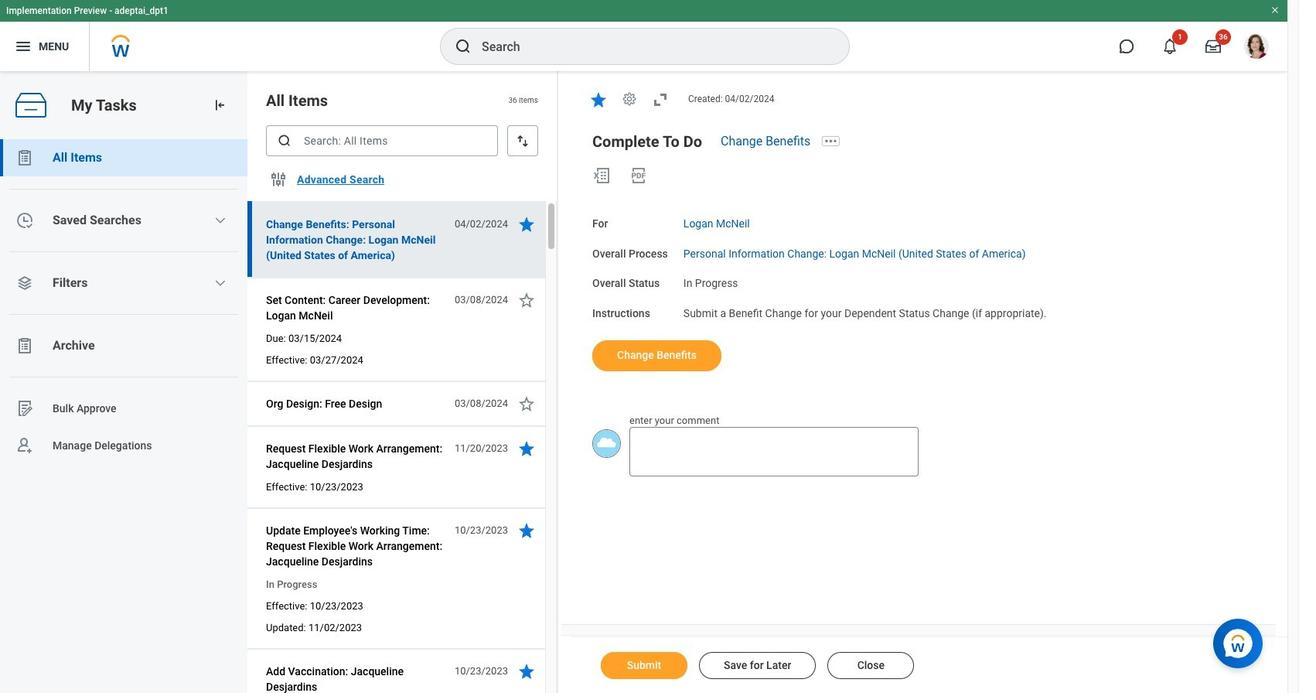 Task type: locate. For each thing, give the bounding box(es) containing it.
0 vertical spatial clipboard image
[[15, 149, 34, 167]]

close environment banner image
[[1271, 5, 1281, 15]]

0 vertical spatial star image
[[518, 439, 536, 458]]

list
[[0, 139, 248, 464]]

sort image
[[515, 133, 531, 149]]

action bar region
[[570, 637, 1288, 693]]

fullscreen image
[[652, 90, 670, 109]]

Search Workday  search field
[[482, 29, 818, 63]]

inbox large image
[[1206, 39, 1222, 54]]

item list element
[[248, 71, 559, 693]]

profile logan mcneil image
[[1245, 34, 1270, 62]]

user plus image
[[15, 436, 34, 455]]

clipboard image up clock check image
[[15, 149, 34, 167]]

star image
[[590, 90, 608, 109], [518, 215, 536, 234], [518, 291, 536, 310], [518, 395, 536, 413], [518, 662, 536, 681]]

banner
[[0, 0, 1288, 71]]

1 vertical spatial clipboard image
[[15, 337, 34, 355]]

justify image
[[14, 37, 32, 56]]

chevron down image
[[215, 214, 227, 227]]

rename image
[[15, 399, 34, 418]]

clipboard image
[[15, 149, 34, 167], [15, 337, 34, 355]]

None text field
[[630, 427, 919, 477]]

2 clipboard image from the top
[[15, 337, 34, 355]]

1 star image from the top
[[518, 439, 536, 458]]

1 vertical spatial star image
[[518, 522, 536, 540]]

clipboard image down perspective 'icon'
[[15, 337, 34, 355]]

star image
[[518, 439, 536, 458], [518, 522, 536, 540]]



Task type: vqa. For each thing, say whether or not it's contained in the screenshot.
the left search Image
yes



Task type: describe. For each thing, give the bounding box(es) containing it.
notifications large image
[[1163, 39, 1178, 54]]

2 star image from the top
[[518, 522, 536, 540]]

configure image
[[269, 170, 288, 189]]

chevron down image
[[215, 277, 227, 289]]

Search: All Items text field
[[266, 125, 498, 156]]

search image
[[454, 37, 473, 56]]

search image
[[277, 133, 292, 149]]

export to excel image
[[593, 166, 611, 185]]

transformation import image
[[212, 97, 227, 113]]

view printable version (pdf) image
[[630, 166, 648, 185]]

gear image
[[622, 92, 638, 107]]

perspective image
[[15, 274, 34, 292]]

clock check image
[[15, 211, 34, 230]]

1 clipboard image from the top
[[15, 149, 34, 167]]



